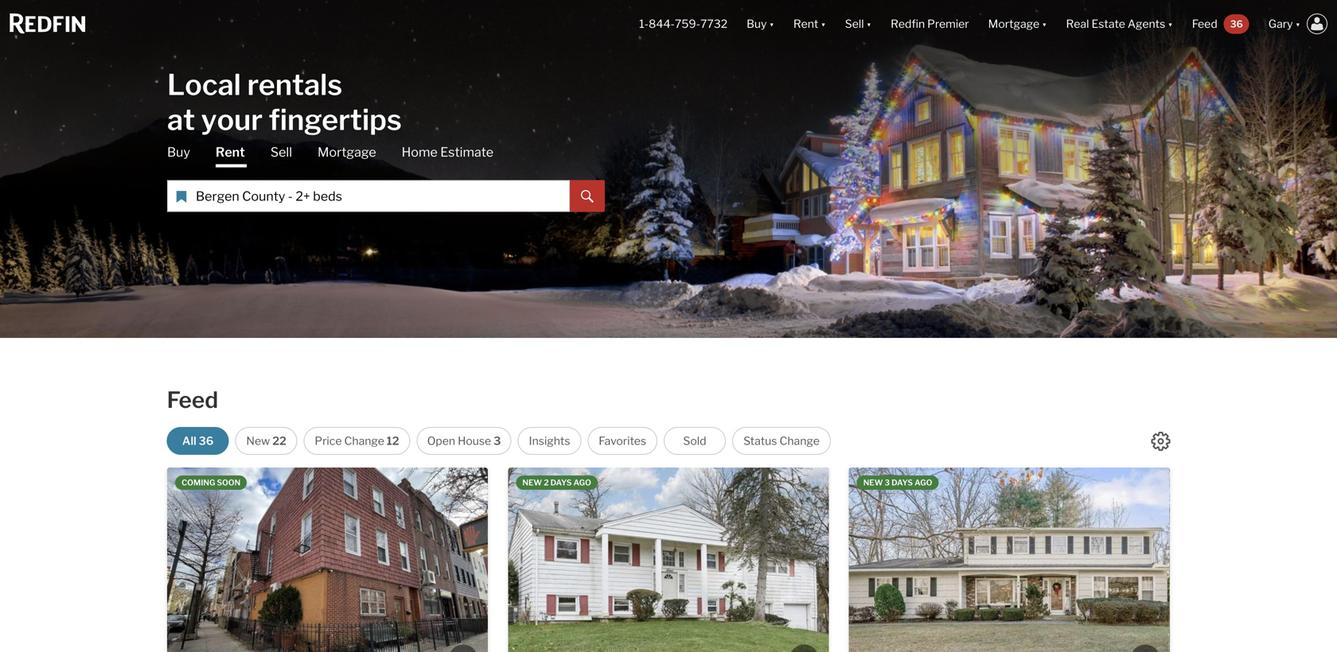 Task type: locate. For each thing, give the bounding box(es) containing it.
0 horizontal spatial sell
[[271, 145, 292, 160]]

22
[[272, 435, 286, 448]]

1 photo of 105 roebling st, williamsburg, ny 11211 image from the left
[[167, 468, 488, 653]]

▾ left redfin
[[867, 17, 872, 31]]

buy
[[747, 17, 767, 31], [167, 145, 190, 160]]

1 horizontal spatial change
[[780, 435, 820, 448]]

0 vertical spatial feed
[[1192, 17, 1218, 31]]

your
[[201, 102, 263, 137]]

0 horizontal spatial days
[[551, 478, 572, 488]]

new
[[523, 478, 542, 488], [864, 478, 883, 488]]

rent right buy ▾
[[794, 17, 819, 31]]

new 22
[[246, 435, 286, 448]]

rent down your
[[216, 145, 245, 160]]

1 change from the left
[[344, 435, 384, 448]]

▾ for rent ▾
[[821, 17, 826, 31]]

mortgage inside mortgage ▾ dropdown button
[[989, 17, 1040, 31]]

gary
[[1269, 17, 1293, 31]]

days
[[551, 478, 572, 488], [892, 478, 913, 488]]

rent inside dropdown button
[[794, 17, 819, 31]]

1 horizontal spatial new
[[864, 478, 883, 488]]

0 horizontal spatial 36
[[199, 435, 214, 448]]

36 left gary at the right of the page
[[1231, 18, 1243, 30]]

sell ▾
[[845, 17, 872, 31]]

0 horizontal spatial 3
[[494, 435, 501, 448]]

0 horizontal spatial feed
[[167, 387, 218, 414]]

open house 3
[[427, 435, 501, 448]]

0 vertical spatial sell
[[845, 17, 864, 31]]

4 ▾ from the left
[[1042, 17, 1047, 31]]

rent link
[[216, 144, 245, 168]]

mortgage
[[989, 17, 1040, 31], [318, 145, 376, 160]]

sell link
[[271, 144, 292, 161]]

ago for new 2 days ago
[[574, 478, 591, 488]]

6 ▾ from the left
[[1296, 17, 1301, 31]]

0 vertical spatial rent
[[794, 17, 819, 31]]

1 horizontal spatial rent
[[794, 17, 819, 31]]

0 horizontal spatial ago
[[574, 478, 591, 488]]

2 new from the left
[[864, 478, 883, 488]]

1 horizontal spatial buy
[[747, 17, 767, 31]]

option group
[[167, 428, 831, 455]]

real estate agents ▾ button
[[1057, 0, 1183, 48]]

City, Address, School, Building, ZIP search field
[[167, 180, 570, 212]]

36
[[1231, 18, 1243, 30], [199, 435, 214, 448]]

▾ right gary at the right of the page
[[1296, 17, 1301, 31]]

rent inside tab list
[[216, 145, 245, 160]]

1 vertical spatial 3
[[885, 478, 890, 488]]

change
[[344, 435, 384, 448], [780, 435, 820, 448]]

status change
[[744, 435, 820, 448]]

0 horizontal spatial mortgage
[[318, 145, 376, 160]]

0 horizontal spatial new
[[523, 478, 542, 488]]

Open House radio
[[417, 428, 512, 455]]

2 ago from the left
[[915, 478, 933, 488]]

12
[[387, 435, 399, 448]]

buy ▾
[[747, 17, 775, 31]]

mortgage ▾ button
[[989, 0, 1047, 48]]

rent for rent
[[216, 145, 245, 160]]

5 ▾ from the left
[[1168, 17, 1173, 31]]

change right "status"
[[780, 435, 820, 448]]

1 vertical spatial feed
[[167, 387, 218, 414]]

2 photo of 1 astri ct, suffern, ny 10901 image from the left
[[1170, 468, 1338, 653]]

days for 2
[[551, 478, 572, 488]]

▾
[[769, 17, 775, 31], [821, 17, 826, 31], [867, 17, 872, 31], [1042, 17, 1047, 31], [1168, 17, 1173, 31], [1296, 17, 1301, 31]]

real
[[1066, 17, 1089, 31]]

rent
[[794, 17, 819, 31], [216, 145, 245, 160]]

all
[[182, 435, 196, 448]]

1 vertical spatial rent
[[216, 145, 245, 160]]

mortgage for mortgage
[[318, 145, 376, 160]]

ago for new 3 days ago
[[915, 478, 933, 488]]

mortgage link
[[318, 144, 376, 161]]

feed
[[1192, 17, 1218, 31], [167, 387, 218, 414]]

1 vertical spatial mortgage
[[318, 145, 376, 160]]

2 ▾ from the left
[[821, 17, 826, 31]]

new for new 2 days ago
[[523, 478, 542, 488]]

sell inside dropdown button
[[845, 17, 864, 31]]

1 horizontal spatial sell
[[845, 17, 864, 31]]

photo of 1 astri ct, suffern, ny 10901 image
[[849, 468, 1170, 653], [1170, 468, 1338, 653]]

▾ left sell ▾
[[821, 17, 826, 31]]

price change 12
[[315, 435, 399, 448]]

▾ left rent ▾
[[769, 17, 775, 31]]

844-
[[649, 17, 675, 31]]

redfin premier button
[[881, 0, 979, 48]]

0 vertical spatial 3
[[494, 435, 501, 448]]

estimate
[[440, 145, 494, 160]]

favorites
[[599, 435, 646, 448]]

1 ago from the left
[[574, 478, 591, 488]]

sell ▾ button
[[845, 0, 872, 48]]

0 horizontal spatial rent
[[216, 145, 245, 160]]

Sold radio
[[664, 428, 726, 455]]

mortgage left real
[[989, 17, 1040, 31]]

mortgage inside tab list
[[318, 145, 376, 160]]

1 horizontal spatial ago
[[915, 478, 933, 488]]

1 horizontal spatial days
[[892, 478, 913, 488]]

36 right all
[[199, 435, 214, 448]]

0 horizontal spatial buy
[[167, 145, 190, 160]]

▾ for buy ▾
[[769, 17, 775, 31]]

premier
[[928, 17, 969, 31]]

0 vertical spatial buy
[[747, 17, 767, 31]]

photo of 105 roebling st, williamsburg, ny 11211 image
[[167, 468, 488, 653], [488, 468, 809, 653]]

0 horizontal spatial change
[[344, 435, 384, 448]]

▾ left real
[[1042, 17, 1047, 31]]

buy inside tab list
[[167, 145, 190, 160]]

price
[[315, 435, 342, 448]]

feed right the agents on the top right
[[1192, 17, 1218, 31]]

1 vertical spatial sell
[[271, 145, 292, 160]]

Insights radio
[[518, 428, 581, 455]]

1 days from the left
[[551, 478, 572, 488]]

2 days from the left
[[892, 478, 913, 488]]

insights
[[529, 435, 570, 448]]

sell right rent ▾
[[845, 17, 864, 31]]

photo of 7 yorkshire dr, suffern, ny 10901 image
[[508, 468, 829, 653], [829, 468, 1150, 653]]

▾ right the agents on the top right
[[1168, 17, 1173, 31]]

feed up all
[[167, 387, 218, 414]]

submit search image
[[581, 190, 594, 203]]

1 vertical spatial buy
[[167, 145, 190, 160]]

buy right 7732
[[747, 17, 767, 31]]

buy inside dropdown button
[[747, 17, 767, 31]]

real estate agents ▾
[[1066, 17, 1173, 31]]

2 photo of 105 roebling st, williamsburg, ny 11211 image from the left
[[488, 468, 809, 653]]

new 3 days ago
[[864, 478, 933, 488]]

1 vertical spatial 36
[[199, 435, 214, 448]]

home
[[402, 145, 438, 160]]

sell inside tab list
[[271, 145, 292, 160]]

▾ for gary ▾
[[1296, 17, 1301, 31]]

3 ▾ from the left
[[867, 17, 872, 31]]

1 horizontal spatial 36
[[1231, 18, 1243, 30]]

3
[[494, 435, 501, 448], [885, 478, 890, 488]]

mortgage down fingertips
[[318, 145, 376, 160]]

Price Change radio
[[304, 428, 410, 455]]

1 ▾ from the left
[[769, 17, 775, 31]]

rent ▾
[[794, 17, 826, 31]]

sell down local rentals at your fingertips
[[271, 145, 292, 160]]

tab list
[[167, 144, 605, 212]]

buy down at at the left top of the page
[[167, 145, 190, 160]]

2 change from the left
[[780, 435, 820, 448]]

ago
[[574, 478, 591, 488], [915, 478, 933, 488]]

sell ▾ button
[[836, 0, 881, 48]]

0 vertical spatial mortgage
[[989, 17, 1040, 31]]

1 horizontal spatial mortgage
[[989, 17, 1040, 31]]

New radio
[[235, 428, 297, 455]]

1 new from the left
[[523, 478, 542, 488]]

coming
[[182, 478, 215, 488]]

sell
[[845, 17, 864, 31], [271, 145, 292, 160]]

change left 12
[[344, 435, 384, 448]]



Task type: vqa. For each thing, say whether or not it's contained in the screenshot.
Chicago
no



Task type: describe. For each thing, give the bounding box(es) containing it.
1-844-759-7732 link
[[639, 17, 728, 31]]

estate
[[1092, 17, 1126, 31]]

days for 3
[[892, 478, 913, 488]]

local
[[167, 67, 241, 102]]

redfin
[[891, 17, 925, 31]]

rentals
[[247, 67, 343, 102]]

buy for buy ▾
[[747, 17, 767, 31]]

fingertips
[[269, 102, 402, 137]]

Favorites radio
[[588, 428, 658, 455]]

mortgage for mortgage ▾
[[989, 17, 1040, 31]]

rent for rent ▾
[[794, 17, 819, 31]]

real estate agents ▾ link
[[1066, 0, 1173, 48]]

sold
[[683, 435, 707, 448]]

1 horizontal spatial feed
[[1192, 17, 1218, 31]]

coming soon
[[182, 478, 241, 488]]

wrapper image
[[175, 191, 188, 203]]

7732
[[701, 17, 728, 31]]

open
[[427, 435, 455, 448]]

36 inside all radio
[[199, 435, 214, 448]]

all 36
[[182, 435, 214, 448]]

rent ▾ button
[[794, 0, 826, 48]]

home estimate
[[402, 145, 494, 160]]

All radio
[[167, 428, 229, 455]]

change for status
[[780, 435, 820, 448]]

new
[[246, 435, 270, 448]]

mortgage ▾ button
[[979, 0, 1057, 48]]

sell for sell
[[271, 145, 292, 160]]

local rentals at your fingertips
[[167, 67, 402, 137]]

1 horizontal spatial 3
[[885, 478, 890, 488]]

home estimate link
[[402, 144, 494, 161]]

0 vertical spatial 36
[[1231, 18, 1243, 30]]

buy ▾ button
[[737, 0, 784, 48]]

at
[[167, 102, 195, 137]]

1-
[[639, 17, 649, 31]]

Status Change radio
[[732, 428, 831, 455]]

buy ▾ button
[[747, 0, 775, 48]]

option group containing all
[[167, 428, 831, 455]]

agents
[[1128, 17, 1166, 31]]

status
[[744, 435, 777, 448]]

▾ for sell ▾
[[867, 17, 872, 31]]

1 photo of 7 yorkshire dr, suffern, ny 10901 image from the left
[[508, 468, 829, 653]]

1 photo of 1 astri ct, suffern, ny 10901 image from the left
[[849, 468, 1170, 653]]

3 inside open house radio
[[494, 435, 501, 448]]

gary ▾
[[1269, 17, 1301, 31]]

1-844-759-7732
[[639, 17, 728, 31]]

tab list containing buy
[[167, 144, 605, 212]]

▾ for mortgage ▾
[[1042, 17, 1047, 31]]

buy for buy
[[167, 145, 190, 160]]

buy link
[[167, 144, 190, 161]]

2 photo of 7 yorkshire dr, suffern, ny 10901 image from the left
[[829, 468, 1150, 653]]

house
[[458, 435, 491, 448]]

rent ▾ button
[[784, 0, 836, 48]]

new 2 days ago
[[523, 478, 591, 488]]

new for new 3 days ago
[[864, 478, 883, 488]]

mortgage ▾
[[989, 17, 1047, 31]]

sell for sell ▾
[[845, 17, 864, 31]]

redfin premier
[[891, 17, 969, 31]]

2
[[544, 478, 549, 488]]

759-
[[675, 17, 701, 31]]

change for price
[[344, 435, 384, 448]]

soon
[[217, 478, 241, 488]]



